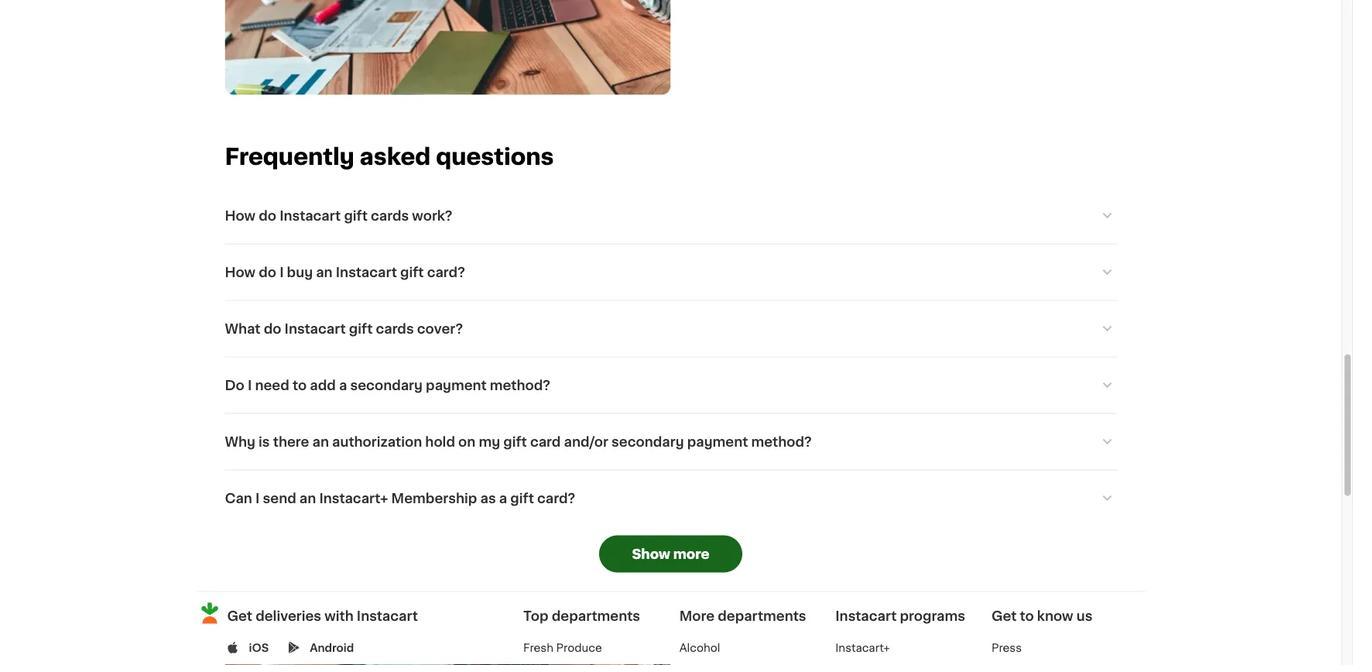 Task type: locate. For each thing, give the bounding box(es) containing it.
i left buy on the left
[[280, 266, 284, 279]]

0 vertical spatial i
[[280, 266, 284, 279]]

1 horizontal spatial a
[[499, 492, 507, 505]]

do for how do i buy an instacart gift card?
[[259, 266, 277, 279]]

1 vertical spatial payment
[[688, 436, 748, 449]]

1 vertical spatial an
[[313, 436, 329, 449]]

instacart+ down authorization
[[319, 492, 388, 505]]

instacart up instacart+ link
[[836, 610, 897, 623]]

top departments
[[524, 610, 641, 623]]

how do i buy an instacart gift card?
[[225, 266, 465, 279]]

instacart+ down "instacart programs"
[[836, 643, 891, 654]]

secondary up can i send an instacart+ membership as a gift card? dropdown button
[[612, 436, 684, 449]]

1 horizontal spatial instacart+
[[836, 643, 891, 654]]

card?
[[427, 266, 465, 279], [538, 492, 576, 505]]

i inside dropdown button
[[248, 379, 252, 392]]

a right the add on the left of the page
[[339, 379, 347, 392]]

instacart
[[280, 209, 341, 223], [336, 266, 397, 279], [285, 322, 346, 336], [357, 610, 418, 623], [836, 610, 897, 623]]

know
[[1038, 610, 1074, 623]]

1 horizontal spatial payment
[[688, 436, 748, 449]]

0 vertical spatial a
[[339, 379, 347, 392]]

do inside how do i buy an instacart gift card? dropdown button
[[259, 266, 277, 279]]

a inside dropdown button
[[339, 379, 347, 392]]

how
[[225, 209, 256, 223], [225, 266, 256, 279]]

1 horizontal spatial to
[[1020, 610, 1035, 623]]

0 vertical spatial do
[[259, 209, 277, 223]]

secondary inside dropdown button
[[350, 379, 423, 392]]

get to know us
[[992, 610, 1093, 623]]

2 horizontal spatial i
[[280, 266, 284, 279]]

an right there
[[313, 436, 329, 449]]

method?
[[490, 379, 551, 392], [752, 436, 812, 449]]

questions
[[436, 146, 554, 168]]

method? inside dropdown button
[[752, 436, 812, 449]]

1 vertical spatial do
[[259, 266, 277, 279]]

i inside dropdown button
[[256, 492, 260, 505]]

0 horizontal spatial a
[[339, 379, 347, 392]]

how up what
[[225, 266, 256, 279]]

authorization
[[332, 436, 422, 449]]

0 horizontal spatial get
[[227, 610, 252, 623]]

instacart+ link
[[836, 643, 891, 654]]

get right instacart shopper app logo at left
[[227, 610, 252, 623]]

departments up produce
[[552, 610, 641, 623]]

i right "do"
[[248, 379, 252, 392]]

gift up how do i buy an instacart gift card?
[[344, 209, 368, 223]]

2 get from the left
[[992, 610, 1017, 623]]

do inside what do instacart gift cards cover? dropdown button
[[264, 322, 281, 336]]

0 vertical spatial cards
[[371, 209, 409, 223]]

instacart right with
[[357, 610, 418, 623]]

there
[[273, 436, 309, 449]]

2 departments from the left
[[718, 610, 807, 623]]

cards left cover?
[[376, 322, 414, 336]]

payment up on
[[426, 379, 487, 392]]

membership
[[392, 492, 477, 505]]

show
[[632, 548, 671, 561]]

0 vertical spatial how
[[225, 209, 256, 223]]

0 vertical spatial secondary
[[350, 379, 423, 392]]

1 vertical spatial secondary
[[612, 436, 684, 449]]

0 horizontal spatial instacart+
[[319, 492, 388, 505]]

an right buy on the left
[[316, 266, 333, 279]]

1 vertical spatial how
[[225, 266, 256, 279]]

how inside dropdown button
[[225, 209, 256, 223]]

0 vertical spatial an
[[316, 266, 333, 279]]

get deliveries with instacart
[[227, 610, 418, 623]]

instacart+
[[319, 492, 388, 505], [836, 643, 891, 654]]

frequently asked questions
[[225, 146, 554, 168]]

a
[[339, 379, 347, 392], [499, 492, 507, 505]]

to inside dropdown button
[[293, 379, 307, 392]]

cards for work?
[[371, 209, 409, 223]]

1 horizontal spatial card?
[[538, 492, 576, 505]]

instacart shopper app logo image
[[197, 601, 223, 626]]

and/or
[[564, 436, 609, 449]]

more
[[680, 610, 715, 623]]

0 horizontal spatial payment
[[426, 379, 487, 392]]

payment inside dropdown button
[[426, 379, 487, 392]]

i for need
[[248, 379, 252, 392]]

do i need to add a secondary payment method?
[[225, 379, 551, 392]]

secondary up authorization
[[350, 379, 423, 392]]

an right send
[[300, 492, 316, 505]]

an for authorization
[[313, 436, 329, 449]]

2 vertical spatial i
[[256, 492, 260, 505]]

an
[[316, 266, 333, 279], [313, 436, 329, 449], [300, 492, 316, 505]]

0 vertical spatial instacart+
[[319, 492, 388, 505]]

0 vertical spatial to
[[293, 379, 307, 392]]

payment
[[426, 379, 487, 392], [688, 436, 748, 449]]

my
[[479, 436, 500, 449]]

how inside dropdown button
[[225, 266, 256, 279]]

cards
[[371, 209, 409, 223], [376, 322, 414, 336]]

1 vertical spatial instacart+
[[836, 643, 891, 654]]

more departments
[[680, 610, 807, 623]]

card? down the card
[[538, 492, 576, 505]]

do for how do instacart gift cards work?
[[259, 209, 277, 223]]

instacart inside dropdown button
[[280, 209, 341, 223]]

how down "frequently"
[[225, 209, 256, 223]]

cards left 'work?'
[[371, 209, 409, 223]]

do right what
[[264, 322, 281, 336]]

a right as
[[499, 492, 507, 505]]

do inside the how do instacart gift cards work? dropdown button
[[259, 209, 277, 223]]

1 horizontal spatial i
[[256, 492, 260, 505]]

cards inside dropdown button
[[371, 209, 409, 223]]

card? up cover?
[[427, 266, 465, 279]]

2 vertical spatial an
[[300, 492, 316, 505]]

i inside dropdown button
[[280, 266, 284, 279]]

to left "know"
[[1020, 610, 1035, 623]]

1 vertical spatial card?
[[538, 492, 576, 505]]

1 vertical spatial i
[[248, 379, 252, 392]]

0 vertical spatial payment
[[426, 379, 487, 392]]

1 vertical spatial to
[[1020, 610, 1035, 623]]

instacart up the what do instacart gift cards cover?
[[336, 266, 397, 279]]

android play store logo image
[[288, 642, 300, 654]]

why is there an authorization hold on my gift card and/or secondary payment method? button
[[225, 414, 1117, 470]]

0 horizontal spatial card?
[[427, 266, 465, 279]]

an inside can i send an instacart+ membership as a gift card? dropdown button
[[300, 492, 316, 505]]

cover?
[[417, 322, 463, 336]]

0 horizontal spatial secondary
[[350, 379, 423, 392]]

an inside why is there an authorization hold on my gift card and/or secondary payment method? dropdown button
[[313, 436, 329, 449]]

show more
[[632, 548, 710, 561]]

gift down 'work?'
[[400, 266, 424, 279]]

cards inside dropdown button
[[376, 322, 414, 336]]

top
[[524, 610, 549, 623]]

do left buy on the left
[[259, 266, 277, 279]]

0 vertical spatial card?
[[427, 266, 465, 279]]

is
[[259, 436, 270, 449]]

1 horizontal spatial method?
[[752, 436, 812, 449]]

1 horizontal spatial departments
[[718, 610, 807, 623]]

can i send an instacart+ membership as a gift card?
[[225, 492, 576, 505]]

1 vertical spatial method?
[[752, 436, 812, 449]]

card
[[530, 436, 561, 449]]

i
[[280, 266, 284, 279], [248, 379, 252, 392], [256, 492, 260, 505]]

instacart up buy on the left
[[280, 209, 341, 223]]

payment down do i need to add a secondary payment method? dropdown button
[[688, 436, 748, 449]]

method? inside dropdown button
[[490, 379, 551, 392]]

0 horizontal spatial departments
[[552, 610, 641, 623]]

do
[[259, 209, 277, 223], [259, 266, 277, 279], [264, 322, 281, 336]]

get
[[227, 610, 252, 623], [992, 610, 1017, 623]]

what do instacart gift cards cover?
[[225, 322, 463, 336]]

ios app store logo image
[[227, 642, 239, 654]]

secondary
[[350, 379, 423, 392], [612, 436, 684, 449]]

1 horizontal spatial secondary
[[612, 436, 684, 449]]

1 get from the left
[[227, 610, 252, 623]]

to
[[293, 379, 307, 392], [1020, 610, 1035, 623]]

get for get deliveries with instacart
[[227, 610, 252, 623]]

2 how from the top
[[225, 266, 256, 279]]

do down "frequently"
[[259, 209, 277, 223]]

departments
[[552, 610, 641, 623], [718, 610, 807, 623]]

0 horizontal spatial to
[[293, 379, 307, 392]]

departments right more
[[718, 610, 807, 623]]

0 horizontal spatial method?
[[490, 379, 551, 392]]

0 horizontal spatial i
[[248, 379, 252, 392]]

1 vertical spatial cards
[[376, 322, 414, 336]]

to left the add on the left of the page
[[293, 379, 307, 392]]

send
[[263, 492, 296, 505]]

get up press link
[[992, 610, 1017, 623]]

0 vertical spatial method?
[[490, 379, 551, 392]]

instacart+ inside dropdown button
[[319, 492, 388, 505]]

why
[[225, 436, 256, 449]]

as
[[481, 492, 496, 505]]

1 vertical spatial a
[[499, 492, 507, 505]]

gift
[[344, 209, 368, 223], [400, 266, 424, 279], [349, 322, 373, 336], [504, 436, 527, 449], [511, 492, 534, 505]]

1 how from the top
[[225, 209, 256, 223]]

a inside dropdown button
[[499, 492, 507, 505]]

can
[[225, 492, 252, 505]]

1 departments from the left
[[552, 610, 641, 623]]

press link
[[992, 643, 1022, 654]]

i right can
[[256, 492, 260, 505]]

2 vertical spatial do
[[264, 322, 281, 336]]

payment inside dropdown button
[[688, 436, 748, 449]]

1 horizontal spatial get
[[992, 610, 1017, 623]]

ios link
[[249, 640, 269, 656]]



Task type: describe. For each thing, give the bounding box(es) containing it.
gift right as
[[511, 492, 534, 505]]

alcohol
[[680, 643, 721, 654]]

instacart programs
[[836, 610, 966, 623]]

us
[[1077, 610, 1093, 623]]

how for how do instacart gift cards work?
[[225, 209, 256, 223]]

i for send
[[256, 492, 260, 505]]

android
[[310, 643, 354, 654]]

programs
[[900, 610, 966, 623]]

work?
[[412, 209, 453, 223]]

frequently
[[225, 146, 355, 168]]

gift down how do i buy an instacart gift card?
[[349, 322, 373, 336]]

an for instacart+
[[300, 492, 316, 505]]

asked
[[360, 146, 431, 168]]

press
[[992, 643, 1022, 654]]

how do instacart gift cards work? button
[[225, 188, 1117, 244]]

fresh produce
[[524, 643, 602, 654]]

what do instacart gift cards cover? button
[[225, 301, 1117, 357]]

android link
[[310, 640, 354, 656]]

how do instacart gift cards work?
[[225, 209, 453, 223]]

show more button
[[599, 536, 743, 573]]

how for how do i buy an instacart gift card?
[[225, 266, 256, 279]]

why is there an authorization hold on my gift card and/or secondary payment method?
[[225, 436, 812, 449]]

deliveries
[[256, 610, 321, 623]]

departments for top departments
[[552, 610, 641, 623]]

more
[[674, 548, 710, 561]]

how do i buy an instacart gift card? button
[[225, 245, 1117, 300]]

get for get to know us
[[992, 610, 1017, 623]]

add
[[310, 379, 336, 392]]

with
[[325, 610, 354, 623]]

produce
[[557, 643, 602, 654]]

fresh produce link
[[524, 643, 602, 654]]

on
[[459, 436, 476, 449]]

an inside how do i buy an instacart gift card? dropdown button
[[316, 266, 333, 279]]

need
[[255, 379, 290, 392]]

cards for cover?
[[376, 322, 414, 336]]

ios
[[249, 643, 269, 654]]

fresh
[[524, 643, 554, 654]]

do
[[225, 379, 245, 392]]

card? inside dropdown button
[[538, 492, 576, 505]]

do for what do instacart gift cards cover?
[[264, 322, 281, 336]]

alcohol link
[[680, 643, 721, 654]]

instacart up the add on the left of the page
[[285, 322, 346, 336]]

gift right the my
[[504, 436, 527, 449]]

buy
[[287, 266, 313, 279]]

card? inside dropdown button
[[427, 266, 465, 279]]

hold
[[425, 436, 455, 449]]

what
[[225, 322, 261, 336]]

do i need to add a secondary payment method? button
[[225, 358, 1117, 413]]

secondary inside dropdown button
[[612, 436, 684, 449]]

can i send an instacart+ membership as a gift card? button
[[225, 471, 1117, 527]]

departments for more departments
[[718, 610, 807, 623]]



Task type: vqa. For each thing, say whether or not it's contained in the screenshot.
Why Is There An Authorization Hold On My Gift Card And/Or Secondary Payment Method?
yes



